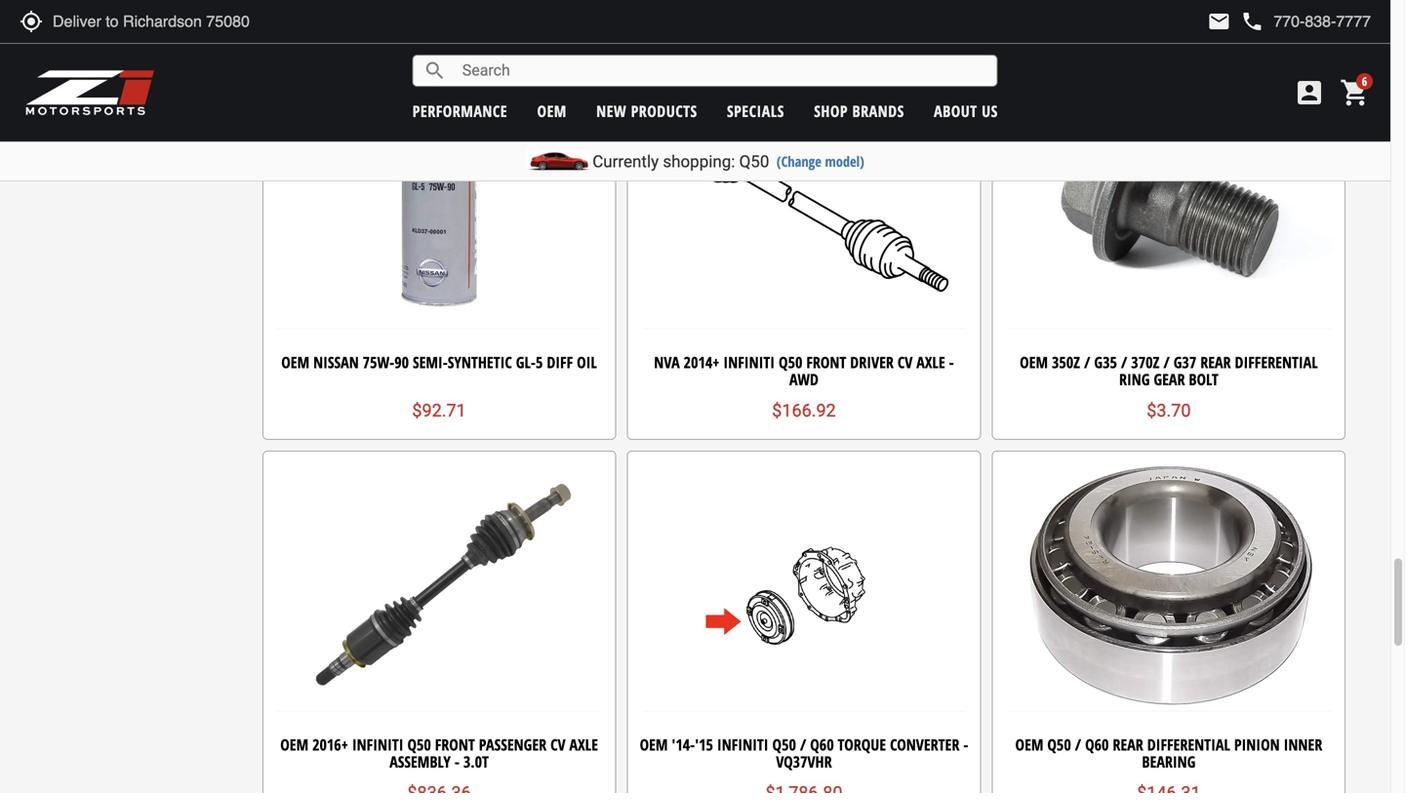 Task type: describe. For each thing, give the bounding box(es) containing it.
oem for oem q50 / q60 rear differential pinion inner bearing
[[1016, 735, 1044, 756]]

oem q50 / q60 rear differential pinion inner bearing
[[1016, 735, 1323, 773]]

shop brands
[[814, 101, 905, 122]]

account_box link
[[1290, 77, 1331, 108]]

about us link
[[934, 101, 998, 122]]

'14-
[[672, 735, 695, 756]]

gear
[[1154, 369, 1186, 390]]

(change model) link
[[777, 152, 865, 171]]

$92.71
[[412, 401, 466, 421]]

infiniti inside oem '14-'15 infiniti q50 / q60 torque converter - vq37vhr
[[717, 735, 769, 756]]

shopping_cart
[[1340, 77, 1372, 108]]

search
[[423, 59, 447, 82]]

q50 inside nva 2014+ infiniti q50 front driver cv axle - awd
[[779, 352, 803, 373]]

'15
[[695, 735, 714, 756]]

oil
[[577, 352, 597, 373]]

$166.92
[[772, 401, 836, 421]]

q60 inside oem '14-'15 infiniti q50 / q60 torque converter - vq37vhr
[[811, 735, 834, 756]]

rear inside oem 350z / g35 / 370z / g37 rear differential ring gear bolt
[[1201, 352, 1232, 373]]

cv for passenger
[[551, 735, 566, 756]]

infiniti for 2016+
[[352, 735, 404, 756]]

Search search field
[[447, 56, 997, 86]]

mail phone
[[1208, 10, 1265, 33]]

/ left g37
[[1164, 352, 1170, 373]]

q50 inside oem q50 / q60 rear differential pinion inner bearing
[[1048, 735, 1072, 756]]

currently shopping: q50 (change model)
[[593, 152, 865, 171]]

oem '14-'15 infiniti q50 / q60 torque converter - vq37vhr
[[640, 735, 969, 773]]

account_box
[[1295, 77, 1326, 108]]

q60 inside oem q50 / q60 rear differential pinion inner bearing
[[1086, 735, 1109, 756]]

specials
[[727, 101, 785, 122]]

model)
[[825, 152, 865, 171]]

bearing
[[1143, 752, 1196, 773]]

about
[[934, 101, 978, 122]]

semi-
[[413, 352, 448, 373]]

(change
[[777, 152, 822, 171]]

new
[[597, 101, 627, 122]]

infiniti for 2014+
[[724, 352, 775, 373]]

oem 350z / g35 / 370z / g37 rear differential ring gear bolt
[[1020, 352, 1319, 390]]

5
[[536, 352, 543, 373]]

about us
[[934, 101, 998, 122]]

ring
[[1120, 369, 1150, 390]]

q50 inside oem '14-'15 infiniti q50 / q60 torque converter - vq37vhr
[[773, 735, 797, 756]]

driver
[[851, 352, 894, 373]]

pinion
[[1235, 735, 1280, 756]]

vq37vhr
[[776, 752, 832, 773]]

new products link
[[597, 101, 698, 122]]

us
[[982, 101, 998, 122]]

oem for oem link
[[537, 101, 567, 122]]

axle for oem 2016+ infiniti q50 front passenger cv axle assembly - 3.0t
[[570, 735, 598, 756]]

nissan
[[313, 352, 359, 373]]

products
[[631, 101, 698, 122]]

oem for oem nissan 75w-90 semi-synthetic gl-5 diff oil
[[281, 352, 310, 373]]

$3.70
[[1147, 401, 1191, 421]]



Task type: locate. For each thing, give the bounding box(es) containing it.
cv
[[898, 352, 913, 373], [551, 735, 566, 756]]

- left 3.0t
[[455, 752, 460, 773]]

/ left bearing
[[1076, 735, 1082, 756]]

- inside nva 2014+ infiniti q50 front driver cv axle - awd
[[949, 352, 954, 373]]

0 vertical spatial front
[[807, 352, 847, 373]]

differential inside oem 350z / g35 / 370z / g37 rear differential ring gear bolt
[[1235, 352, 1319, 373]]

0 vertical spatial axle
[[917, 352, 946, 373]]

/ left torque
[[800, 735, 807, 756]]

1 vertical spatial front
[[435, 735, 475, 756]]

my_location
[[20, 10, 43, 33]]

front left passenger
[[435, 735, 475, 756]]

differential
[[1235, 352, 1319, 373], [1148, 735, 1231, 756]]

3.0t
[[464, 752, 489, 773]]

differential left the pinion
[[1148, 735, 1231, 756]]

oem inside oem q50 / q60 rear differential pinion inner bearing
[[1016, 735, 1044, 756]]

q50
[[740, 152, 770, 171], [779, 352, 803, 373], [408, 735, 431, 756], [773, 735, 797, 756], [1048, 735, 1072, 756]]

oem for oem 2016+ infiniti q50 front passenger cv axle assembly - 3.0t
[[280, 735, 309, 756]]

cv inside oem 2016+ infiniti q50 front passenger cv axle assembly - 3.0t
[[551, 735, 566, 756]]

bolt
[[1189, 369, 1219, 390]]

diff
[[547, 352, 573, 373]]

axle right driver
[[917, 352, 946, 373]]

1 vertical spatial cv
[[551, 735, 566, 756]]

axle
[[917, 352, 946, 373], [570, 735, 598, 756]]

2 q60 from the left
[[1086, 735, 1109, 756]]

performance link
[[413, 101, 508, 122]]

cv for driver
[[898, 352, 913, 373]]

-
[[949, 352, 954, 373], [964, 735, 969, 756], [455, 752, 460, 773]]

- inside oem 2016+ infiniti q50 front passenger cv axle assembly - 3.0t
[[455, 752, 460, 773]]

z1 motorsports logo image
[[24, 68, 156, 117]]

specials link
[[727, 101, 785, 122]]

0 horizontal spatial cv
[[551, 735, 566, 756]]

0 horizontal spatial front
[[435, 735, 475, 756]]

front for -
[[435, 735, 475, 756]]

90
[[395, 352, 409, 373]]

shop brands link
[[814, 101, 905, 122]]

infiniti
[[724, 352, 775, 373], [352, 735, 404, 756], [717, 735, 769, 756]]

2014+
[[684, 352, 720, 373]]

1 vertical spatial axle
[[570, 735, 598, 756]]

0 vertical spatial differential
[[1235, 352, 1319, 373]]

0 horizontal spatial axle
[[570, 735, 598, 756]]

infiniti inside oem 2016+ infiniti q50 front passenger cv axle assembly - 3.0t
[[352, 735, 404, 756]]

0 horizontal spatial q60
[[811, 735, 834, 756]]

oem inside oem '14-'15 infiniti q50 / q60 torque converter - vq37vhr
[[640, 735, 668, 756]]

1 horizontal spatial cv
[[898, 352, 913, 373]]

converter
[[890, 735, 960, 756]]

cv right passenger
[[551, 735, 566, 756]]

inner
[[1284, 735, 1323, 756]]

1 vertical spatial differential
[[1148, 735, 1231, 756]]

q60
[[811, 735, 834, 756], [1086, 735, 1109, 756]]

infiniti right 2016+ at the bottom left of page
[[352, 735, 404, 756]]

75w-
[[363, 352, 395, 373]]

oem for oem '14-'15 infiniti q50 / q60 torque converter - vq37vhr
[[640, 735, 668, 756]]

oem inside oem 350z / g35 / 370z / g37 rear differential ring gear bolt
[[1020, 352, 1049, 373]]

mail
[[1208, 10, 1231, 33]]

awd
[[790, 369, 819, 390]]

/ inside oem '14-'15 infiniti q50 / q60 torque converter - vq37vhr
[[800, 735, 807, 756]]

front inside nva 2014+ infiniti q50 front driver cv axle - awd
[[807, 352, 847, 373]]

gl-
[[516, 352, 536, 373]]

350z
[[1052, 352, 1081, 373]]

torque
[[838, 735, 887, 756]]

shopping_cart link
[[1336, 77, 1372, 108]]

infiniti right 2014+
[[724, 352, 775, 373]]

0 vertical spatial rear
[[1201, 352, 1232, 373]]

axle right passenger
[[570, 735, 598, 756]]

performance
[[413, 101, 508, 122]]

shopping:
[[663, 152, 736, 171]]

new products
[[597, 101, 698, 122]]

oem
[[537, 101, 567, 122], [281, 352, 310, 373], [1020, 352, 1049, 373], [280, 735, 309, 756], [640, 735, 668, 756], [1016, 735, 1044, 756]]

g35
[[1095, 352, 1118, 373]]

infiniti right "'15"
[[717, 735, 769, 756]]

2016+
[[312, 735, 348, 756]]

currently
[[593, 152, 659, 171]]

mail link
[[1208, 10, 1231, 33]]

infiniti inside nva 2014+ infiniti q50 front driver cv axle - awd
[[724, 352, 775, 373]]

oem link
[[537, 101, 567, 122]]

0 vertical spatial cv
[[898, 352, 913, 373]]

1 q60 from the left
[[811, 735, 834, 756]]

1 horizontal spatial q60
[[1086, 735, 1109, 756]]

- right converter
[[964, 735, 969, 756]]

passenger
[[479, 735, 547, 756]]

cv right driver
[[898, 352, 913, 373]]

370z
[[1132, 352, 1160, 373]]

/ right the g35
[[1122, 352, 1128, 373]]

0 horizontal spatial rear
[[1113, 735, 1144, 756]]

axle for nva 2014+ infiniti q50 front driver cv axle - awd
[[917, 352, 946, 373]]

- for oem 2016+ infiniti q50 front passenger cv axle assembly - 3.0t
[[455, 752, 460, 773]]

brands
[[853, 101, 905, 122]]

q50 inside oem 2016+ infiniti q50 front passenger cv axle assembly - 3.0t
[[408, 735, 431, 756]]

2 horizontal spatial -
[[964, 735, 969, 756]]

oem inside oem 2016+ infiniti q50 front passenger cv axle assembly - 3.0t
[[280, 735, 309, 756]]

front for awd
[[807, 352, 847, 373]]

assembly
[[390, 752, 451, 773]]

0 horizontal spatial differential
[[1148, 735, 1231, 756]]

front inside oem 2016+ infiniti q50 front passenger cv axle assembly - 3.0t
[[435, 735, 475, 756]]

front left driver
[[807, 352, 847, 373]]

1 horizontal spatial differential
[[1235, 352, 1319, 373]]

phone
[[1241, 10, 1265, 33]]

differential inside oem q50 / q60 rear differential pinion inner bearing
[[1148, 735, 1231, 756]]

oem nissan 75w-90 semi-synthetic gl-5 diff oil
[[281, 352, 597, 373]]

1 horizontal spatial rear
[[1201, 352, 1232, 373]]

synthetic
[[448, 352, 512, 373]]

cv inside nva 2014+ infiniti q50 front driver cv axle - awd
[[898, 352, 913, 373]]

axle inside oem 2016+ infiniti q50 front passenger cv axle assembly - 3.0t
[[570, 735, 598, 756]]

rear
[[1201, 352, 1232, 373], [1113, 735, 1144, 756]]

/ left the g35
[[1085, 352, 1091, 373]]

1 vertical spatial rear
[[1113, 735, 1144, 756]]

0 horizontal spatial -
[[455, 752, 460, 773]]

1 horizontal spatial front
[[807, 352, 847, 373]]

nva 2014+ infiniti q50 front driver cv axle - awd
[[654, 352, 954, 390]]

- inside oem '14-'15 infiniti q50 / q60 torque converter - vq37vhr
[[964, 735, 969, 756]]

oem for oem 350z / g35 / 370z / g37 rear differential ring gear bolt
[[1020, 352, 1049, 373]]

differential right bolt
[[1235, 352, 1319, 373]]

/ inside oem q50 / q60 rear differential pinion inner bearing
[[1076, 735, 1082, 756]]

- for oem '14-'15 infiniti q50 / q60 torque converter - vq37vhr
[[964, 735, 969, 756]]

front
[[807, 352, 847, 373], [435, 735, 475, 756]]

phone link
[[1241, 10, 1372, 33]]

shop
[[814, 101, 848, 122]]

q60 left bearing
[[1086, 735, 1109, 756]]

1 horizontal spatial axle
[[917, 352, 946, 373]]

q60 left torque
[[811, 735, 834, 756]]

rear inside oem q50 / q60 rear differential pinion inner bearing
[[1113, 735, 1144, 756]]

g37
[[1174, 352, 1197, 373]]

- right driver
[[949, 352, 954, 373]]

1 horizontal spatial -
[[949, 352, 954, 373]]

axle inside nva 2014+ infiniti q50 front driver cv axle - awd
[[917, 352, 946, 373]]

/
[[1085, 352, 1091, 373], [1122, 352, 1128, 373], [1164, 352, 1170, 373], [800, 735, 807, 756], [1076, 735, 1082, 756]]

nva
[[654, 352, 680, 373]]

oem 2016+ infiniti q50 front passenger cv axle assembly - 3.0t
[[280, 735, 598, 773]]



Task type: vqa. For each thing, say whether or not it's contained in the screenshot.
the topmost Dual
no



